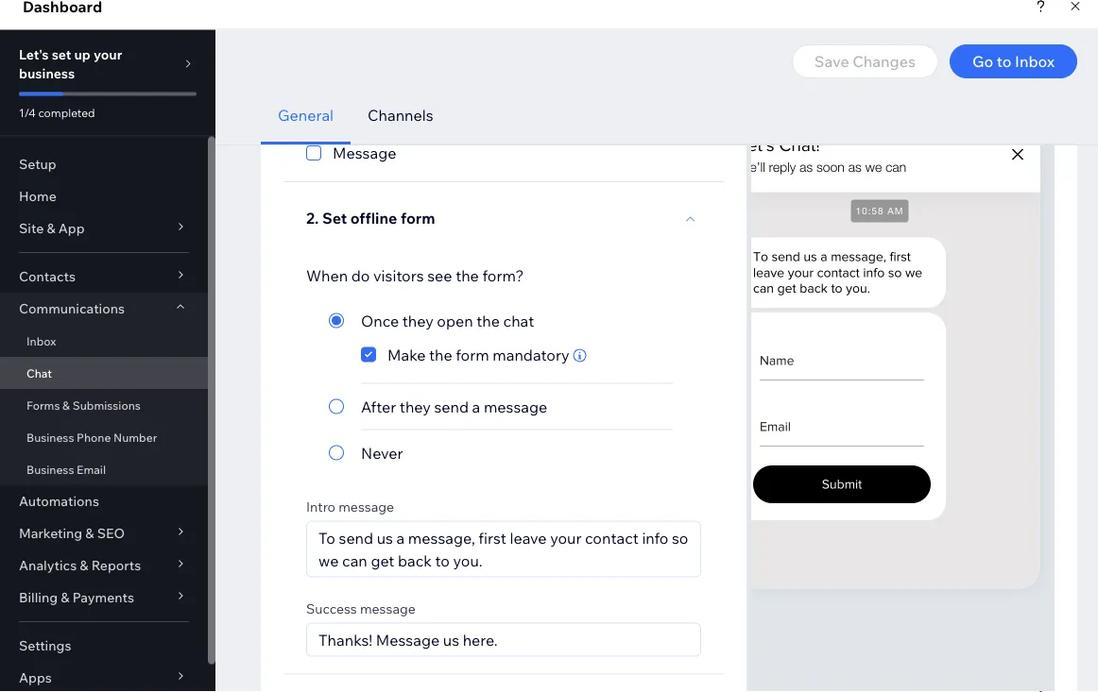 Task type: vqa. For each thing, say whether or not it's contained in the screenshot.
Connect Your Domain Give Your Site A More Professional Look With Your Own Branded Domain Name.
no



Task type: locate. For each thing, give the bounding box(es) containing it.
publish button
[[1004, 7, 1083, 35]]

1 vertical spatial settings
[[723, 138, 775, 155]]

settings left dev
[[141, 12, 192, 29]]

professional
[[351, 12, 426, 29]]

upgrade
[[787, 12, 842, 29]]

hire a professional
[[312, 12, 426, 29]]

settings
[[141, 12, 192, 29], [723, 138, 775, 155]]

save
[[871, 13, 901, 29]]

open inbox
[[806, 138, 878, 155]]

0 horizontal spatial settings
[[141, 12, 192, 29]]

help
[[455, 12, 484, 29]]

dev mode
[[221, 12, 284, 29]]

tools button
[[908, 43, 998, 84]]

site
[[88, 12, 112, 29]]

wix
[[187, 120, 215, 139]]

preview
[[929, 13, 978, 29]]

settings left open
[[723, 138, 775, 155]]

mode
[[248, 12, 284, 29]]

publish
[[1021, 13, 1066, 29]]



Task type: describe. For each thing, give the bounding box(es) containing it.
home
[[71, 55, 109, 72]]

tools
[[948, 55, 981, 72]]

hire
[[312, 12, 338, 29]]

inbox
[[844, 138, 878, 155]]

100% button
[[830, 43, 907, 84]]

100%
[[860, 55, 894, 72]]

search
[[1038, 55, 1081, 72]]

dev
[[221, 12, 245, 29]]

search button
[[998, 43, 1098, 84]]

preview button
[[915, 0, 992, 42]]

a
[[341, 12, 348, 29]]

0 vertical spatial settings
[[141, 12, 192, 29]]

open
[[806, 138, 841, 155]]

save button
[[857, 0, 915, 42]]

wix chat
[[187, 120, 253, 139]]

1 horizontal spatial settings
[[723, 138, 775, 155]]

chat
[[218, 120, 253, 139]]



